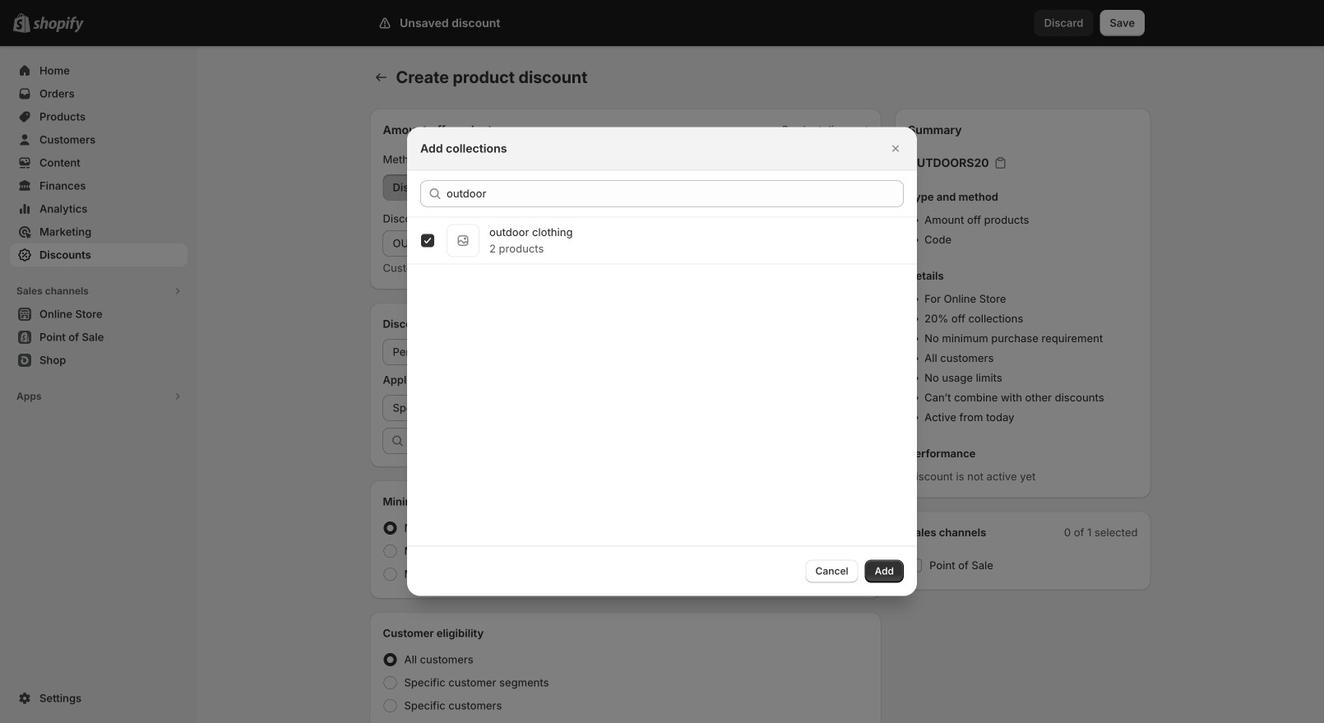Task type: vqa. For each thing, say whether or not it's contained in the screenshot.
Domains
no



Task type: locate. For each thing, give the bounding box(es) containing it.
dialog
[[0, 127, 1325, 596]]

Search collections text field
[[447, 181, 904, 207]]



Task type: describe. For each thing, give the bounding box(es) containing it.
shopify image
[[33, 16, 84, 33]]



